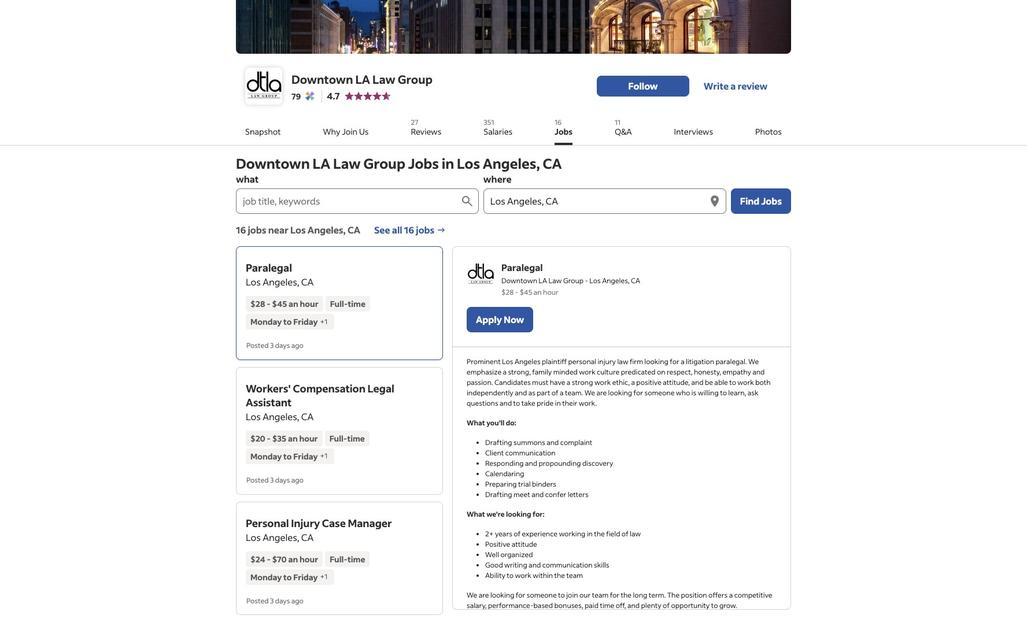 Task type: locate. For each thing, give the bounding box(es) containing it.
1 vertical spatial posted
[[247, 476, 269, 485]]

1 vertical spatial full-time
[[330, 433, 365, 444]]

for
[[670, 358, 680, 366], [634, 389, 644, 398], [516, 591, 526, 600], [610, 591, 620, 600]]

1 vertical spatial la
[[313, 155, 331, 172]]

2 + from the top
[[320, 452, 325, 461]]

1 horizontal spatial law
[[373, 71, 396, 87]]

2 vertical spatial group
[[564, 277, 584, 285]]

2 vertical spatial monday to friday + 1
[[251, 572, 328, 583]]

monday to friday + 1
[[251, 317, 328, 328], [251, 451, 328, 462], [251, 572, 328, 583]]

2 friday from the top
[[294, 451, 318, 462]]

for:
[[533, 510, 545, 519]]

la for downtown la law group
[[356, 71, 370, 87]]

and left as
[[515, 389, 527, 398]]

1 vertical spatial what
[[467, 510, 485, 519]]

a up grow.
[[730, 591, 733, 600]]

1 vertical spatial in
[[555, 399, 561, 408]]

litigation
[[686, 358, 715, 366]]

0 vertical spatial full-
[[330, 299, 348, 310]]

2 vertical spatial posted
[[247, 597, 269, 606]]

and up both
[[753, 368, 765, 377]]

work inside 2+ years of experience working in the field of law positive attitude well organized good writing and communication skills ability to work within the team
[[515, 572, 532, 580]]

la for downtown la law group jobs in los angeles, ca
[[313, 155, 331, 172]]

an for ca
[[289, 299, 298, 310]]

0 vertical spatial full-time
[[330, 299, 366, 310]]

$28 inside 'paralegal downtown la law group - los angeles, ca $28 - $45 an hour'
[[502, 288, 514, 297]]

-
[[585, 277, 588, 285], [515, 288, 518, 297], [267, 299, 271, 310], [267, 433, 271, 444], [267, 554, 271, 565]]

to down $20 - $35 an hour
[[284, 451, 292, 462]]

2 vertical spatial law
[[549, 277, 562, 285]]

someone inside we are looking for someone to join our team for the long term. the position offers a competitive salary, performance-based bonuses, paid time off, and plenty of opportunity to grow.
[[527, 591, 557, 600]]

an for assistant
[[288, 433, 298, 444]]

1 vertical spatial communication
[[543, 561, 593, 570]]

organized
[[501, 551, 533, 560]]

writing
[[505, 561, 528, 570]]

2 vertical spatial full-
[[330, 554, 348, 565]]

2 vertical spatial 1
[[325, 573, 328, 582]]

days down the $24 - $70 an hour
[[275, 597, 290, 606]]

full- down personal injury case manager los angeles, ca
[[330, 554, 348, 565]]

for up off,
[[610, 591, 620, 600]]

monday
[[251, 317, 282, 328], [251, 451, 282, 462], [251, 572, 282, 583]]

$45 inside 'paralegal downtown la law group - los angeles, ca $28 - $45 an hour'
[[520, 288, 533, 297]]

and down binders
[[532, 491, 544, 499]]

0 vertical spatial posted 3 days ago
[[247, 341, 304, 350]]

0 vertical spatial in
[[442, 155, 454, 172]]

0 vertical spatial posted
[[247, 341, 269, 350]]

1 friday from the top
[[294, 317, 318, 328]]

paralegal inside paralegal los angeles, ca
[[246, 261, 292, 275]]

monday to friday + 1 down $20 - $35 an hour
[[251, 451, 328, 462]]

0 vertical spatial friday
[[294, 317, 318, 328]]

1 horizontal spatial $45
[[520, 288, 533, 297]]

jobs inside "link"
[[416, 224, 435, 236]]

ago for ca
[[292, 341, 304, 350]]

well
[[486, 551, 499, 560]]

monday to friday + 1 for injury
[[251, 572, 328, 583]]

$45 down paralegal los angeles, ca
[[272, 299, 287, 310]]

16 inside 16 jobs
[[555, 118, 562, 127]]

assistant
[[246, 396, 292, 410]]

+ for assistant
[[320, 452, 325, 461]]

looking inside we are looking for someone to join our team for the long term. the position offers a competitive salary, performance-based bonuses, paid time off, and plenty of opportunity to grow.
[[491, 591, 515, 600]]

- for angeles,
[[267, 299, 271, 310]]

posted down $20
[[247, 476, 269, 485]]

27 reviews
[[411, 118, 442, 137]]

someone down positive
[[645, 389, 675, 398]]

- for legal
[[267, 433, 271, 444]]

discovery
[[583, 459, 614, 468]]

1 vertical spatial friday
[[294, 451, 318, 462]]

and up "within"
[[529, 561, 541, 570]]

$45 up the now
[[520, 288, 533, 297]]

a
[[731, 80, 736, 92], [681, 358, 685, 366], [503, 368, 507, 377], [567, 378, 571, 387], [632, 378, 635, 387], [560, 389, 564, 398], [730, 591, 733, 600]]

2 3 from the top
[[270, 476, 274, 485]]

and inside we are looking for someone to join our team for the long term. the position offers a competitive salary, performance-based bonuses, paid time off, and plenty of opportunity to grow.
[[628, 602, 640, 611]]

1 posted 3 days ago from the top
[[247, 341, 304, 350]]

2 1 from the top
[[325, 452, 328, 461]]

positive
[[637, 378, 662, 387]]

1 1 from the top
[[325, 317, 328, 326]]

strong
[[572, 378, 593, 387]]

in inside prominent los angeles plaintiff personal injury law firm looking for a litigation paralegal. we emphasize a strong, family minded work culture predicated on respect, honesty, empathy and passion. candidates must have a strong work ethic, a positive attitude, and be able to work both independently and as part of a team. we are looking for someone who is willing to learn, ask questions and to take pride in their work.
[[555, 399, 561, 408]]

term.
[[649, 591, 666, 600]]

0 horizontal spatial team
[[567, 572, 583, 580]]

paralegal for paralegal downtown la law group - los angeles, ca $28 - $45 an hour
[[502, 262, 543, 274]]

angeles, inside paralegal los angeles, ca
[[263, 276, 300, 288]]

2 monday from the top
[[251, 451, 282, 462]]

for up respect,
[[670, 358, 680, 366]]

to down empathy
[[730, 378, 737, 387]]

competitive
[[735, 591, 773, 600]]

friday for manager
[[294, 572, 318, 583]]

0 vertical spatial +
[[320, 317, 325, 326]]

full-time for case
[[330, 554, 365, 565]]

law inside prominent los angeles plaintiff personal injury law firm looking for a litigation paralegal. we emphasize a strong, family minded work culture predicated on respect, honesty, empathy and passion. candidates must have a strong work ethic, a positive attitude, and be able to work both independently and as part of a team. we are looking for someone who is willing to learn, ask questions and to take pride in their work.
[[618, 358, 629, 366]]

trial
[[519, 480, 531, 489]]

1 ago from the top
[[292, 341, 304, 350]]

and down long
[[628, 602, 640, 611]]

2 vertical spatial +
[[320, 573, 325, 582]]

1 horizontal spatial are
[[597, 389, 607, 398]]

downtown for downtown la law group
[[292, 71, 353, 87]]

2 horizontal spatial in
[[587, 530, 593, 539]]

jobs inside 'button'
[[762, 195, 782, 207]]

workers' compensation legal assistant button
[[246, 382, 395, 410]]

personal injury case manager los angeles, ca
[[246, 517, 392, 544]]

16
[[555, 118, 562, 127], [236, 224, 246, 236], [404, 224, 414, 236]]

3 posted 3 days ago from the top
[[247, 597, 304, 606]]

1 horizontal spatial la
[[356, 71, 370, 87]]

1 vertical spatial drafting
[[486, 491, 513, 499]]

days
[[275, 341, 290, 350], [275, 476, 290, 485], [275, 597, 290, 606]]

0 horizontal spatial in
[[442, 155, 454, 172]]

0 horizontal spatial are
[[479, 591, 489, 600]]

what left we're
[[467, 510, 485, 519]]

hour for ca
[[300, 299, 319, 310]]

2 vertical spatial posted 3 days ago
[[247, 597, 304, 606]]

for up performance-
[[516, 591, 526, 600]]

1 3 from the top
[[270, 341, 274, 350]]

0 vertical spatial $28
[[502, 288, 514, 297]]

1 vertical spatial downtown
[[236, 155, 310, 172]]

see all 16 jobs
[[374, 224, 435, 236]]

paralegal down near
[[246, 261, 292, 275]]

2 posted from the top
[[247, 476, 269, 485]]

3 friday from the top
[[294, 572, 318, 583]]

1 + from the top
[[320, 317, 325, 326]]

within
[[533, 572, 553, 580]]

see all 16 jobs link
[[374, 223, 446, 237]]

full- right $28 - $45 an hour
[[330, 299, 348, 310]]

2 vertical spatial days
[[275, 597, 290, 606]]

a down minded
[[567, 378, 571, 387]]

are up salary,
[[479, 591, 489, 600]]

1 vertical spatial posted 3 days ago
[[247, 476, 304, 485]]

a down have
[[560, 389, 564, 398]]

in for working
[[587, 530, 593, 539]]

downtown
[[292, 71, 353, 87], [236, 155, 310, 172], [502, 277, 538, 285]]

job detail region
[[453, 247, 792, 620]]

2 horizontal spatial law
[[549, 277, 562, 285]]

1 vertical spatial law
[[630, 530, 641, 539]]

0 vertical spatial what
[[467, 419, 485, 428]]

1 vertical spatial the
[[555, 572, 565, 580]]

jobs left 11 on the top
[[555, 126, 573, 137]]

days down $28 - $45 an hour
[[275, 341, 290, 350]]

downtown up 4.7
[[292, 71, 353, 87]]

0 horizontal spatial law
[[618, 358, 629, 366]]

see
[[374, 224, 390, 236]]

who
[[676, 389, 691, 398]]

monday down $28 - $45 an hour
[[251, 317, 282, 328]]

1 for ca
[[325, 317, 328, 326]]

0 vertical spatial communication
[[506, 449, 556, 458]]

friday
[[294, 317, 318, 328], [294, 451, 318, 462], [294, 572, 318, 583]]

0 vertical spatial team
[[567, 572, 583, 580]]

are up work.
[[597, 389, 607, 398]]

paid
[[585, 602, 599, 611]]

3 for compensation
[[270, 476, 274, 485]]

posted 3 days ago down $70
[[247, 597, 304, 606]]

ca inside workers' compensation legal assistant los angeles, ca
[[301, 411, 314, 423]]

we up empathy
[[749, 358, 759, 366]]

2 horizontal spatial 16
[[555, 118, 562, 127]]

looking up performance-
[[491, 591, 515, 600]]

follow button
[[597, 76, 690, 97]]

able
[[715, 378, 728, 387]]

1 vertical spatial ago
[[292, 476, 304, 485]]

the inside we are looking for someone to join our team for the long term. the position offers a competitive salary, performance-based bonuses, paid time off, and plenty of opportunity to grow.
[[621, 591, 632, 600]]

the right "within"
[[555, 572, 565, 580]]

team inside 2+ years of experience working in the field of law positive attitude well organized good writing and communication skills ability to work within the team
[[567, 572, 583, 580]]

1 vertical spatial +
[[320, 452, 325, 461]]

2 jobs from the left
[[416, 224, 435, 236]]

find jobs
[[741, 195, 782, 207]]

and down independently
[[500, 399, 512, 408]]

what left you'll
[[467, 419, 485, 428]]

3 ago from the top
[[292, 597, 304, 606]]

2 days from the top
[[275, 476, 290, 485]]

days down $20 - $35 an hour
[[275, 476, 290, 485]]

los inside paralegal los angeles, ca
[[246, 276, 261, 288]]

summons
[[514, 439, 546, 447]]

1 monday from the top
[[251, 317, 282, 328]]

of down have
[[552, 389, 559, 398]]

work down writing
[[515, 572, 532, 580]]

to left take
[[514, 399, 520, 408]]

manager
[[348, 517, 392, 530]]

1 horizontal spatial $28
[[502, 288, 514, 297]]

monday for paralegal
[[251, 317, 282, 328]]

where
[[484, 173, 512, 185]]

time for angeles,
[[348, 299, 366, 310]]

3
[[270, 341, 274, 350], [270, 476, 274, 485], [270, 597, 274, 606]]

snapshot link
[[245, 114, 281, 145]]

paralegal inside 'paralegal downtown la law group - los angeles, ca $28 - $45 an hour'
[[502, 262, 543, 274]]

3 days from the top
[[275, 597, 290, 606]]

los
[[457, 155, 480, 172], [291, 224, 306, 236], [246, 276, 261, 288], [590, 277, 601, 285], [502, 358, 514, 366], [246, 411, 261, 423], [246, 532, 261, 544]]

monday to friday + 1 down the $24 - $70 an hour
[[251, 572, 328, 583]]

client
[[486, 449, 504, 458]]

1 what from the top
[[467, 419, 485, 428]]

79
[[292, 91, 301, 102]]

culture
[[597, 368, 620, 377]]

1 horizontal spatial law
[[630, 530, 641, 539]]

downtown up the now
[[502, 277, 538, 285]]

communication
[[506, 449, 556, 458], [543, 561, 593, 570]]

0 vertical spatial ago
[[292, 341, 304, 350]]

1 vertical spatial 1
[[325, 452, 328, 461]]

group
[[398, 71, 433, 87], [364, 155, 406, 172], [564, 277, 584, 285]]

to down the able
[[721, 389, 727, 398]]

1 vertical spatial jobs
[[408, 155, 439, 172]]

posted 3 days ago down $35
[[247, 476, 304, 485]]

prominent
[[467, 358, 501, 366]]

0 vertical spatial monday to friday + 1
[[251, 317, 328, 328]]

2 vertical spatial downtown
[[502, 277, 538, 285]]

posted up workers'
[[247, 341, 269, 350]]

2 vertical spatial the
[[621, 591, 632, 600]]

1 horizontal spatial team
[[592, 591, 609, 600]]

full- down workers' compensation legal assistant los angeles, ca
[[330, 433, 347, 444]]

communication up "within"
[[543, 561, 593, 570]]

posted 3 days ago down $28 - $45 an hour
[[247, 341, 304, 350]]

3 posted from the top
[[247, 597, 269, 606]]

1 horizontal spatial the
[[594, 530, 605, 539]]

3 for los
[[270, 341, 274, 350]]

2 vertical spatial in
[[587, 530, 593, 539]]

0 vertical spatial are
[[597, 389, 607, 398]]

2 vertical spatial full-time
[[330, 554, 365, 565]]

2 vertical spatial jobs
[[762, 195, 782, 207]]

be
[[705, 378, 713, 387]]

1 monday to friday + 1 from the top
[[251, 317, 328, 328]]

an
[[534, 288, 542, 297], [289, 299, 298, 310], [288, 433, 298, 444], [288, 554, 298, 565]]

to left join
[[558, 591, 565, 600]]

monday down $24
[[251, 572, 282, 583]]

work down culture on the right bottom of the page
[[595, 378, 611, 387]]

monday to friday + 1 for los
[[251, 317, 328, 328]]

posted down $24
[[247, 597, 269, 606]]

351 salaries
[[484, 118, 513, 137]]

friday down $20 - $35 an hour
[[294, 451, 318, 462]]

take
[[522, 399, 536, 408]]

0 vertical spatial drafting
[[486, 439, 513, 447]]

to down offers
[[712, 602, 718, 611]]

in for jobs
[[442, 155, 454, 172]]

the up off,
[[621, 591, 632, 600]]

law for downtown la law group jobs in los angeles, ca
[[333, 155, 361, 172]]

jobs right find
[[762, 195, 782, 207]]

2 vertical spatial friday
[[294, 572, 318, 583]]

ca
[[543, 155, 562, 172], [348, 224, 361, 236], [301, 276, 314, 288], [631, 277, 641, 285], [301, 411, 314, 423], [301, 532, 314, 544]]

1 vertical spatial $45
[[272, 299, 287, 310]]

1 vertical spatial days
[[275, 476, 290, 485]]

work up strong
[[579, 368, 596, 377]]

monday for personal injury case manager
[[251, 572, 282, 583]]

2 vertical spatial 3
[[270, 597, 274, 606]]

hour
[[543, 288, 559, 297], [300, 299, 319, 310], [299, 433, 318, 444], [300, 554, 318, 565]]

11 q&a
[[615, 118, 632, 137]]

1 vertical spatial we
[[585, 389, 595, 398]]

2 horizontal spatial the
[[621, 591, 632, 600]]

0 vertical spatial law
[[373, 71, 396, 87]]

1 horizontal spatial jobs
[[416, 224, 435, 236]]

complaint
[[561, 439, 593, 447]]

team up join
[[567, 572, 583, 580]]

0 vertical spatial law
[[618, 358, 629, 366]]

ago down the $24 - $70 an hour
[[292, 597, 304, 606]]

$28 down paralegal los angeles, ca
[[251, 299, 265, 310]]

downtown up what
[[236, 155, 310, 172]]

0 vertical spatial 3
[[270, 341, 274, 350]]

jobs left near
[[248, 224, 266, 236]]

what for what we're looking for:
[[467, 510, 485, 519]]

3 monday from the top
[[251, 572, 282, 583]]

1 for manager
[[325, 573, 328, 582]]

we
[[749, 358, 759, 366], [585, 389, 595, 398], [467, 591, 478, 600]]

3 down $35
[[270, 476, 274, 485]]

jobs right all on the top
[[416, 224, 435, 236]]

angeles, inside personal injury case manager los angeles, ca
[[263, 532, 300, 544]]

an for manager
[[288, 554, 298, 565]]

angeles, inside 'paralegal downtown la law group - los angeles, ca $28 - $45 an hour'
[[602, 277, 630, 285]]

in
[[442, 155, 454, 172], [555, 399, 561, 408], [587, 530, 593, 539]]

2 monday to friday + 1 from the top
[[251, 451, 328, 462]]

1 vertical spatial monday to friday + 1
[[251, 451, 328, 462]]

2 horizontal spatial la
[[539, 277, 548, 285]]

ethic,
[[613, 378, 630, 387]]

a right write
[[731, 80, 736, 92]]

0 vertical spatial we
[[749, 358, 759, 366]]

monday to friday + 1 down $28 - $45 an hour
[[251, 317, 328, 328]]

communication down summons
[[506, 449, 556, 458]]

of up attitude
[[514, 530, 521, 539]]

0 horizontal spatial law
[[333, 155, 361, 172]]

0 vertical spatial monday
[[251, 317, 282, 328]]

group for downtown la law group jobs in los angeles, ca
[[364, 155, 406, 172]]

willing
[[698, 389, 719, 398]]

1 horizontal spatial 16
[[404, 224, 414, 236]]

independently
[[467, 389, 514, 398]]

0 horizontal spatial paralegal
[[246, 261, 292, 275]]

ago down $20 - $35 an hour
[[292, 476, 304, 485]]

351
[[484, 118, 494, 127]]

ago down $28 - $45 an hour
[[292, 341, 304, 350]]

law
[[618, 358, 629, 366], [630, 530, 641, 539]]

in inside 2+ years of experience working in the field of law positive attitude well organized good writing and communication skills ability to work within the team
[[587, 530, 593, 539]]

3 down $70
[[270, 597, 274, 606]]

0 horizontal spatial someone
[[527, 591, 557, 600]]

0 vertical spatial 1
[[325, 317, 328, 326]]

a up candidates
[[503, 368, 507, 377]]

monday down $20
[[251, 451, 282, 462]]

friday for assistant
[[294, 451, 318, 462]]

law left firm
[[618, 358, 629, 366]]

3 + from the top
[[320, 573, 325, 582]]

1 vertical spatial full-
[[330, 433, 347, 444]]

both
[[756, 378, 771, 387]]

- for case
[[267, 554, 271, 565]]

2 what from the top
[[467, 510, 485, 519]]

1 jobs from the left
[[248, 224, 266, 236]]

what we're looking for:
[[467, 510, 545, 519]]

paralegal for paralegal los angeles, ca
[[246, 261, 292, 275]]

3 for injury
[[270, 597, 274, 606]]

friday down $28 - $45 an hour
[[294, 317, 318, 328]]

we up work.
[[585, 389, 595, 398]]

law right field
[[630, 530, 641, 539]]

posted 3 days ago for injury
[[247, 597, 304, 606]]

team inside we are looking for someone to join our team for the long term. the position offers a competitive salary, performance-based bonuses, paid time off, and plenty of opportunity to grow.
[[592, 591, 609, 600]]

we up salary,
[[467, 591, 478, 600]]

jobs for find
[[762, 195, 782, 207]]

drafting
[[486, 439, 513, 447], [486, 491, 513, 499]]

drafting down preparing
[[486, 491, 513, 499]]

pride
[[537, 399, 554, 408]]

2 posted 3 days ago from the top
[[247, 476, 304, 485]]

someone up based
[[527, 591, 557, 600]]

what for what you'll do:
[[467, 419, 485, 428]]

drafting up client
[[486, 439, 513, 447]]

respect,
[[667, 368, 693, 377]]

0 vertical spatial someone
[[645, 389, 675, 398]]

compensation
[[293, 382, 366, 396]]

2 horizontal spatial jobs
[[762, 195, 782, 207]]

1 days from the top
[[275, 341, 290, 350]]

group inside 'paralegal downtown la law group - los angeles, ca $28 - $45 an hour'
[[564, 277, 584, 285]]

1 vertical spatial law
[[333, 155, 361, 172]]

1 horizontal spatial someone
[[645, 389, 675, 398]]

$28 up the now
[[502, 288, 514, 297]]

salaries
[[484, 126, 513, 137]]

3 3 from the top
[[270, 597, 274, 606]]

posted 3 days ago for compensation
[[247, 476, 304, 485]]

law for downtown la law group
[[373, 71, 396, 87]]

and up is
[[692, 378, 704, 387]]

$20 - $35 an hour
[[251, 433, 318, 444]]

ability
[[486, 572, 506, 580]]

days for compensation
[[275, 476, 290, 485]]

work
[[579, 368, 596, 377], [595, 378, 611, 387], [738, 378, 754, 387], [515, 572, 532, 580]]

the left field
[[594, 530, 605, 539]]

2 ago from the top
[[292, 476, 304, 485]]

jobs down reviews
[[408, 155, 439, 172]]

0 vertical spatial the
[[594, 530, 605, 539]]

posted for workers' compensation legal assistant
[[247, 476, 269, 485]]

1 vertical spatial team
[[592, 591, 609, 600]]

1 vertical spatial 3
[[270, 476, 274, 485]]

and inside 2+ years of experience working in the field of law positive attitude well organized good writing and communication skills ability to work within the team
[[529, 561, 541, 570]]

to
[[284, 317, 292, 328], [730, 378, 737, 387], [721, 389, 727, 398], [514, 399, 520, 408], [284, 451, 292, 462], [507, 572, 514, 580], [284, 572, 292, 583], [558, 591, 565, 600], [712, 602, 718, 611]]

$28 - $45 an hour
[[251, 299, 319, 310]]

0 horizontal spatial jobs
[[408, 155, 439, 172]]

4.7
[[327, 90, 340, 102]]

0 horizontal spatial jobs
[[248, 224, 266, 236]]

1 posted from the top
[[247, 341, 269, 350]]

what field
[[236, 189, 461, 214]]

time inside we are looking for someone to join our team for the long term. the position offers a competitive salary, performance-based bonuses, paid time off, and plenty of opportunity to grow.
[[600, 602, 615, 611]]

2 vertical spatial ago
[[292, 597, 304, 606]]

write a review link
[[690, 76, 782, 97]]

0 vertical spatial downtown
[[292, 71, 353, 87]]

of inside we are looking for someone to join our team for the long term. the position offers a competitive salary, performance-based bonuses, paid time off, and plenty of opportunity to grow.
[[663, 602, 670, 611]]

2+ years of experience working in the field of law positive attitude well organized good writing and communication skills ability to work within the team
[[486, 530, 641, 580]]

1 vertical spatial are
[[479, 591, 489, 600]]

1 horizontal spatial paralegal
[[502, 262, 543, 274]]

team up paid
[[592, 591, 609, 600]]

time
[[348, 299, 366, 310], [347, 433, 365, 444], [348, 554, 365, 565], [600, 602, 615, 611]]

+ for manager
[[320, 573, 325, 582]]

1 drafting from the top
[[486, 439, 513, 447]]

0 horizontal spatial $28
[[251, 299, 265, 310]]

3 monday to friday + 1 from the top
[[251, 572, 328, 583]]

of down the the
[[663, 602, 670, 611]]

friday down the $24 - $70 an hour
[[294, 572, 318, 583]]

apply now button
[[467, 307, 534, 333]]

ago for assistant
[[292, 476, 304, 485]]

0 vertical spatial group
[[398, 71, 433, 87]]

3 up workers'
[[270, 341, 274, 350]]

paralegal up the now
[[502, 262, 543, 274]]

to down writing
[[507, 572, 514, 580]]

3 1 from the top
[[325, 573, 328, 582]]

hour for assistant
[[299, 433, 318, 444]]



Task type: vqa. For each thing, say whether or not it's contained in the screenshot.
Close job details icon
no



Task type: describe. For each thing, give the bounding box(es) containing it.
performance-
[[488, 602, 534, 611]]

downtown la law group jobs in los angeles, ca
[[236, 155, 562, 172]]

is
[[692, 389, 697, 398]]

days for los
[[275, 341, 290, 350]]

16 inside "link"
[[404, 224, 414, 236]]

offers
[[709, 591, 728, 600]]

an inside 'paralegal downtown la law group - los angeles, ca $28 - $45 an hour'
[[534, 288, 542, 297]]

part
[[537, 389, 551, 398]]

full- for ca
[[330, 299, 348, 310]]

posted for personal injury case manager
[[247, 597, 269, 606]]

1 horizontal spatial we
[[585, 389, 595, 398]]

monday to friday + 1 for compensation
[[251, 451, 328, 462]]

attitude,
[[663, 378, 690, 387]]

write
[[704, 80, 729, 92]]

2 horizontal spatial we
[[749, 358, 759, 366]]

to down $28 - $45 an hour
[[284, 317, 292, 328]]

ca inside 'paralegal downtown la law group - los angeles, ca $28 - $45 an hour'
[[631, 277, 641, 285]]

why
[[323, 126, 341, 137]]

of inside prominent los angeles plaintiff personal injury law firm looking for a litigation paralegal. we emphasize a strong, family minded work culture predicated on respect, honesty, empathy and passion. candidates must have a strong work ethic, a positive attitude, and be able to work both independently and as part of a team. we are looking for someone who is willing to learn, ask questions and to take pride in their work.
[[552, 389, 559, 398]]

a up respect,
[[681, 358, 685, 366]]

long
[[633, 591, 648, 600]]

what
[[236, 173, 259, 185]]

days for injury
[[275, 597, 290, 606]]

law inside 2+ years of experience working in the field of law positive attitude well organized good writing and communication skills ability to work within the team
[[630, 530, 641, 539]]

full-time for legal
[[330, 433, 365, 444]]

la inside 'paralegal downtown la law group - los angeles, ca $28 - $45 an hour'
[[539, 277, 548, 285]]

friday for ca
[[294, 317, 318, 328]]

downtown for downtown la law group jobs in los angeles, ca
[[236, 155, 310, 172]]

los inside personal injury case manager los angeles, ca
[[246, 532, 261, 544]]

to down the $24 - $70 an hour
[[284, 572, 292, 583]]

us
[[359, 126, 369, 137]]

16 jobs near los angeles, ca
[[236, 224, 361, 236]]

our
[[580, 591, 591, 600]]

paralegal button
[[246, 261, 292, 275]]

must
[[532, 378, 549, 387]]

looking down ethic,
[[609, 389, 633, 398]]

1 vertical spatial $28
[[251, 299, 265, 310]]

ago for manager
[[292, 597, 304, 606]]

$24
[[251, 554, 265, 565]]

16 jobs
[[555, 118, 573, 137]]

law inside 'paralegal downtown la law group - los angeles, ca $28 - $45 an hour'
[[549, 277, 562, 285]]

someone inside prominent los angeles plaintiff personal injury law firm looking for a litigation paralegal. we emphasize a strong, family minded work culture predicated on respect, honesty, empathy and passion. candidates must have a strong work ethic, a positive attitude, and be able to work both independently and as part of a team. we are looking for someone who is willing to learn, ask questions and to take pride in their work.
[[645, 389, 675, 398]]

workers' compensation legal assistant los angeles, ca
[[246, 382, 395, 423]]

los inside 'paralegal downtown la law group - los angeles, ca $28 - $45 an hour'
[[590, 277, 601, 285]]

write a review
[[704, 80, 768, 92]]

field
[[607, 530, 621, 539]]

2 drafting from the top
[[486, 491, 513, 499]]

to inside 2+ years of experience working in the field of law positive attitude well organized good writing and communication skills ability to work within the team
[[507, 572, 514, 580]]

you'll
[[487, 419, 505, 428]]

monday for workers' compensation legal assistant
[[251, 451, 282, 462]]

firm
[[630, 358, 643, 366]]

grow.
[[720, 602, 738, 611]]

why join us
[[323, 126, 369, 137]]

follow
[[629, 80, 658, 92]]

positive
[[486, 540, 511, 549]]

honesty,
[[694, 368, 722, 377]]

as
[[529, 389, 536, 398]]

work up ask
[[738, 378, 754, 387]]

years
[[495, 530, 513, 539]]

time for case
[[348, 554, 365, 565]]

passion.
[[467, 378, 493, 387]]

injury
[[598, 358, 616, 366]]

a down predicated
[[632, 378, 635, 387]]

based
[[534, 602, 553, 611]]

11
[[615, 118, 621, 127]]

we inside we are looking for someone to join our team for the long term. the position offers a competitive salary, performance-based bonuses, paid time off, and plenty of opportunity to grow.
[[467, 591, 478, 600]]

opportunity
[[672, 602, 710, 611]]

preparing
[[486, 480, 517, 489]]

near
[[268, 224, 289, 236]]

interviews
[[674, 126, 714, 137]]

attitude
[[512, 540, 537, 549]]

empathy
[[723, 368, 752, 377]]

what you'll do:
[[467, 419, 517, 428]]

16 for 16 jobs near los angeles, ca
[[236, 224, 246, 236]]

$24 - $70 an hour
[[251, 554, 318, 565]]

a inside we are looking for someone to join our team for the long term. the position offers a competitive salary, performance-based bonuses, paid time off, and plenty of opportunity to grow.
[[730, 591, 733, 600]]

all
[[392, 224, 403, 236]]

ca inside paralegal los angeles, ca
[[301, 276, 314, 288]]

letters
[[568, 491, 589, 499]]

propounding
[[539, 459, 581, 468]]

full-time for angeles,
[[330, 299, 366, 310]]

work wellbeing logo image
[[306, 91, 315, 101]]

of right field
[[622, 530, 629, 539]]

+ for ca
[[320, 317, 325, 326]]

their
[[563, 399, 578, 408]]

now
[[504, 314, 524, 326]]

salary,
[[467, 602, 487, 611]]

time for legal
[[347, 433, 365, 444]]

are inside prominent los angeles plaintiff personal injury law firm looking for a litigation paralegal. we emphasize a strong, family minded work culture predicated on respect, honesty, empathy and passion. candidates must have a strong work ethic, a positive attitude, and be able to work both independently and as part of a team. we are looking for someone who is willing to learn, ask questions and to take pride in their work.
[[597, 389, 607, 398]]

family
[[533, 368, 552, 377]]

skills
[[594, 561, 610, 570]]

plenty
[[641, 602, 662, 611]]

1 for assistant
[[325, 452, 328, 461]]

bonuses,
[[555, 602, 584, 611]]

and up propounding at right
[[547, 439, 559, 447]]

hour inside 'paralegal downtown la law group - los angeles, ca $28 - $45 an hour'
[[543, 288, 559, 297]]

prominent los angeles plaintiff personal injury law firm looking for a litigation paralegal. we emphasize a strong, family minded work culture predicated on respect, honesty, empathy and passion. candidates must have a strong work ethic, a positive attitude, and be able to work both independently and as part of a team. we are looking for someone who is willing to learn, ask questions and to take pride in their work.
[[467, 358, 771, 408]]

and down summons
[[525, 459, 538, 468]]

looking up on
[[645, 358, 669, 366]]

work.
[[579, 399, 597, 408]]

posted for paralegal
[[247, 341, 269, 350]]

los inside workers' compensation legal assistant los angeles, ca
[[246, 411, 261, 423]]

snapshot
[[245, 126, 281, 137]]

downtown inside 'paralegal downtown la law group - los angeles, ca $28 - $45 an hour'
[[502, 277, 538, 285]]

drafting summons and complaint client communication responding and propounding discovery calendaring preparing trial binders drafting meet and confer letters
[[486, 439, 614, 499]]

looking down meet on the bottom of page
[[506, 510, 532, 519]]

for down positive
[[634, 389, 644, 398]]

posted 3 days ago for los
[[247, 341, 304, 350]]

responding
[[486, 459, 524, 468]]

ca inside personal injury case manager los angeles, ca
[[301, 532, 314, 544]]

personal injury case manager button
[[246, 517, 392, 530]]

0 horizontal spatial the
[[555, 572, 565, 580]]

case
[[322, 517, 346, 530]]

communication inside drafting summons and complaint client communication responding and propounding discovery calendaring preparing trial binders drafting meet and confer letters
[[506, 449, 556, 458]]

interviews link
[[674, 114, 714, 145]]

injury
[[291, 517, 320, 530]]

are inside we are looking for someone to join our team for the long term. the position offers a competitive salary, performance-based bonuses, paid time off, and plenty of opportunity to grow.
[[479, 591, 489, 600]]

paralegal.
[[716, 358, 747, 366]]

jobs for 16
[[555, 126, 573, 137]]

emphasize
[[467, 368, 502, 377]]

binders
[[532, 480, 557, 489]]

learn,
[[729, 389, 747, 398]]

communication inside 2+ years of experience working in the field of law positive attitude well organized good writing and communication skills ability to work within the team
[[543, 561, 593, 570]]

full- for manager
[[330, 554, 348, 565]]

reviews
[[411, 126, 442, 137]]

photos link
[[756, 114, 782, 145]]

0 horizontal spatial $45
[[272, 299, 287, 310]]

hour for manager
[[300, 554, 318, 565]]

legal
[[368, 382, 395, 396]]

16 for 16 jobs
[[555, 118, 562, 127]]

review
[[738, 80, 768, 92]]

the
[[668, 591, 680, 600]]

full- for assistant
[[330, 433, 347, 444]]

join
[[567, 591, 578, 600]]

confer
[[546, 491, 567, 499]]

meet
[[514, 491, 531, 499]]

los inside prominent los angeles plaintiff personal injury law firm looking for a litigation paralegal. we emphasize a strong, family minded work culture predicated on respect, honesty, empathy and passion. candidates must have a strong work ethic, a positive attitude, and be able to work both independently and as part of a team. we are looking for someone who is willing to learn, ask questions and to take pride in their work.
[[502, 358, 514, 366]]

team.
[[565, 389, 584, 398]]

group for downtown la law group
[[398, 71, 433, 87]]

strong,
[[508, 368, 531, 377]]

angeles, inside workers' compensation legal assistant los angeles, ca
[[263, 411, 300, 423]]

where field
[[484, 189, 708, 214]]



